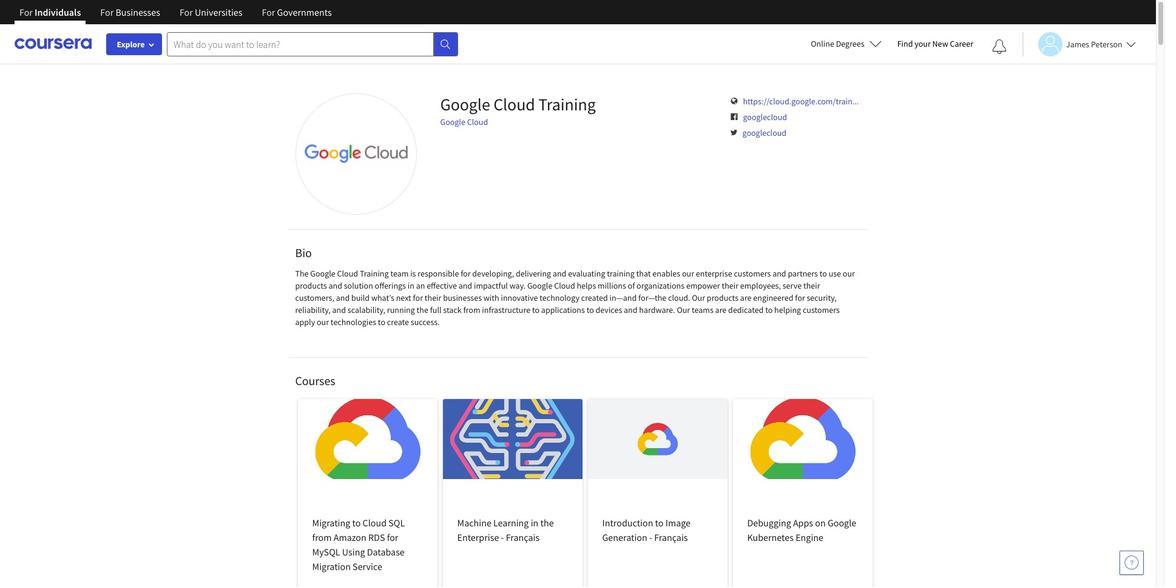 Task type: vqa. For each thing, say whether or not it's contained in the screenshot.
the rightmost Design
no



Task type: locate. For each thing, give the bounding box(es) containing it.
way.
[[510, 281, 526, 291]]

individuals
[[35, 6, 81, 18]]

for inside migrating to cloud sql from amazon rds for mysql using database migration service
[[387, 532, 399, 544]]

- right generation
[[650, 532, 653, 544]]

1 vertical spatial products
[[707, 293, 739, 304]]

their down partners
[[804, 281, 821, 291]]

2 français from the left
[[655, 532, 688, 544]]

0 vertical spatial from
[[464, 305, 481, 316]]

https://cloud.google.com/training/ link
[[743, 96, 867, 107]]

machine learning in the enterprise - français
[[457, 517, 554, 544]]

for for individuals
[[19, 6, 33, 18]]

for down serve
[[795, 293, 805, 304]]

from down businesses
[[464, 305, 481, 316]]

products up customers,
[[295, 281, 327, 291]]

and
[[553, 268, 567, 279], [773, 268, 787, 279], [329, 281, 342, 291], [459, 281, 472, 291], [336, 293, 350, 304], [332, 305, 346, 316], [624, 305, 638, 316]]

0 horizontal spatial their
[[425, 293, 442, 304]]

1 vertical spatial in
[[531, 517, 539, 529]]

our down cloud.
[[677, 305, 690, 316]]

our right use
[[843, 268, 855, 279]]

1 horizontal spatial in
[[531, 517, 539, 529]]

for left 'individuals'
[[19, 6, 33, 18]]

migration
[[312, 561, 351, 573]]

machine
[[457, 517, 492, 529]]

training
[[539, 94, 596, 115], [360, 268, 389, 279]]

and up 'technology'
[[553, 268, 567, 279]]

0 horizontal spatial our
[[317, 317, 329, 328]]

0 horizontal spatial training
[[360, 268, 389, 279]]

introduction
[[603, 517, 654, 529]]

the inside machine learning in the enterprise - français
[[541, 517, 554, 529]]

applications
[[541, 305, 585, 316]]

1 - from the left
[[501, 532, 504, 544]]

their up full
[[425, 293, 442, 304]]

image
[[666, 517, 691, 529]]

français
[[506, 532, 540, 544], [655, 532, 688, 544]]

new
[[933, 38, 949, 49]]

customers,
[[295, 293, 334, 304]]

the
[[417, 305, 429, 316], [541, 517, 554, 529]]

0 vertical spatial training
[[539, 94, 596, 115]]

customers up 'employees,'
[[734, 268, 771, 279]]

2 for from the left
[[100, 6, 114, 18]]

the up success.
[[417, 305, 429, 316]]

hardware.
[[640, 305, 676, 316]]

for left governments
[[262, 6, 275, 18]]

training inside the google cloud training google cloud
[[539, 94, 596, 115]]

1 horizontal spatial our
[[692, 293, 706, 304]]

1 vertical spatial the
[[541, 517, 554, 529]]

online
[[811, 38, 835, 49]]

3 for from the left
[[180, 6, 193, 18]]

training inside the google cloud training team is responsible for developing, delivering and evaluating training that enables our enterprise customers and partners to use our products and solution offerings in an effective and impactful way. google cloud helps millions of organizations empower their employees, serve their customers, and build what's next for their businesses with innovative technology created in—and for—the cloud. our products are engineered for security, reliability, and scalability, running the full stack from infrastructure to applications to devices and hardware. our teams are dedicated to helping customers apply our technologies to create success.
[[360, 268, 389, 279]]

1 vertical spatial training
[[360, 268, 389, 279]]

0 horizontal spatial français
[[506, 532, 540, 544]]

for down 'sql'
[[387, 532, 399, 544]]

customers down security,
[[803, 305, 840, 316]]

the inside the google cloud training team is responsible for developing, delivering and evaluating training that enables our enterprise customers and partners to use our products and solution offerings in an effective and impactful way. google cloud helps millions of organizations empower their employees, serve their customers, and build what's next for their businesses with innovative technology created in—and for—the cloud. our products are engineered for security, reliability, and scalability, running the full stack from infrastructure to applications to devices and hardware. our teams are dedicated to helping customers apply our technologies to create success.
[[417, 305, 429, 316]]

evaluating
[[568, 268, 606, 279]]

offerings
[[375, 281, 406, 291]]

2 horizontal spatial their
[[804, 281, 821, 291]]

enterprise
[[457, 532, 499, 544]]

2 horizontal spatial our
[[843, 268, 855, 279]]

teams
[[692, 305, 714, 316]]

scalability,
[[348, 305, 386, 316]]

cloud.
[[669, 293, 691, 304]]

in—and
[[610, 293, 637, 304]]

devices
[[596, 305, 622, 316]]

degrees
[[836, 38, 865, 49]]

find
[[898, 38, 913, 49]]

1 for from the left
[[19, 6, 33, 18]]

and left solution at the top left
[[329, 281, 342, 291]]

developing,
[[473, 268, 514, 279]]

explore button
[[106, 33, 162, 55]]

1 horizontal spatial -
[[650, 532, 653, 544]]

our up empower
[[682, 268, 695, 279]]

effective
[[427, 281, 457, 291]]

4 for from the left
[[262, 6, 275, 18]]

1 vertical spatial are
[[716, 305, 727, 316]]

are
[[741, 293, 752, 304], [716, 305, 727, 316]]

français down learning
[[506, 532, 540, 544]]

googlecloud link
[[743, 112, 787, 123], [743, 128, 787, 138]]

1 vertical spatial from
[[312, 532, 332, 544]]

our down reliability,
[[317, 317, 329, 328]]

sql
[[389, 517, 405, 529]]

from up mysql
[[312, 532, 332, 544]]

migrating to cloud sql from amazon rds for mysql using database migration service
[[312, 517, 405, 573]]

debugging apps on google kubernetes engine
[[748, 517, 857, 544]]

stack
[[443, 305, 462, 316]]

to left "create"
[[378, 317, 386, 328]]

for
[[19, 6, 33, 18], [100, 6, 114, 18], [180, 6, 193, 18], [262, 6, 275, 18]]

is
[[411, 268, 416, 279]]

for left businesses
[[100, 6, 114, 18]]

google inside debugging apps on google kubernetes engine
[[828, 517, 857, 529]]

-
[[501, 532, 504, 544], [650, 532, 653, 544]]

0 vertical spatial products
[[295, 281, 327, 291]]

to up amazon
[[352, 517, 361, 529]]

and up technologies
[[332, 305, 346, 316]]

1 français from the left
[[506, 532, 540, 544]]

enterprise
[[696, 268, 733, 279]]

1 horizontal spatial français
[[655, 532, 688, 544]]

amazon
[[334, 532, 367, 544]]

0 horizontal spatial from
[[312, 532, 332, 544]]

français down the image
[[655, 532, 688, 544]]

technologies
[[331, 317, 376, 328]]

0 horizontal spatial in
[[408, 281, 415, 291]]

1 vertical spatial our
[[677, 305, 690, 316]]

0 horizontal spatial -
[[501, 532, 504, 544]]

kubernetes
[[748, 532, 794, 544]]

0 horizontal spatial customers
[[734, 268, 771, 279]]

products down empower
[[707, 293, 739, 304]]

in
[[408, 281, 415, 291], [531, 517, 539, 529]]

james
[[1067, 39, 1090, 49]]

- down learning
[[501, 532, 504, 544]]

to down "created"
[[587, 305, 594, 316]]

their down enterprise
[[722, 281, 739, 291]]

technology
[[540, 293, 580, 304]]

to left use
[[820, 268, 827, 279]]

and down in—and
[[624, 305, 638, 316]]

engine
[[796, 532, 824, 544]]

our up 'teams'
[[692, 293, 706, 304]]

0 vertical spatial in
[[408, 281, 415, 291]]

2 - from the left
[[650, 532, 653, 544]]

to left the image
[[655, 517, 664, 529]]

and up businesses
[[459, 281, 472, 291]]

employees,
[[741, 281, 781, 291]]

their
[[722, 281, 739, 291], [804, 281, 821, 291], [425, 293, 442, 304]]

from inside migrating to cloud sql from amazon rds for mysql using database migration service
[[312, 532, 332, 544]]

an
[[416, 281, 425, 291]]

courses
[[295, 373, 335, 389]]

find your new career link
[[892, 36, 980, 52]]

apply
[[295, 317, 315, 328]]

0 vertical spatial are
[[741, 293, 752, 304]]

apps
[[793, 517, 814, 529]]

1 horizontal spatial training
[[539, 94, 596, 115]]

what's
[[372, 293, 395, 304]]

0 vertical spatial the
[[417, 305, 429, 316]]

that
[[637, 268, 651, 279]]

in right learning
[[531, 517, 539, 529]]

are up dedicated
[[741, 293, 752, 304]]

security,
[[807, 293, 837, 304]]

for
[[461, 268, 471, 279], [413, 293, 423, 304], [795, 293, 805, 304], [387, 532, 399, 544]]

google
[[440, 94, 490, 115], [440, 117, 466, 128], [310, 268, 336, 279], [528, 281, 553, 291], [828, 517, 857, 529]]

1 horizontal spatial products
[[707, 293, 739, 304]]

serve
[[783, 281, 802, 291]]

the right learning
[[541, 517, 554, 529]]

1 horizontal spatial the
[[541, 517, 554, 529]]

are right 'teams'
[[716, 305, 727, 316]]

0 horizontal spatial the
[[417, 305, 429, 316]]

full
[[430, 305, 442, 316]]

None search field
[[167, 32, 458, 56]]

from
[[464, 305, 481, 316], [312, 532, 332, 544]]

reliability,
[[295, 305, 331, 316]]

What do you want to learn? text field
[[167, 32, 434, 56]]

googlecloud
[[743, 112, 787, 123], [743, 128, 787, 138]]

français inside 'introduction to image generation - français'
[[655, 532, 688, 544]]

for individuals
[[19, 6, 81, 18]]

learning
[[494, 517, 529, 529]]

next
[[396, 293, 412, 304]]

for left universities at left top
[[180, 6, 193, 18]]

in left an
[[408, 281, 415, 291]]

using
[[342, 546, 365, 559]]

1 horizontal spatial from
[[464, 305, 481, 316]]

1 vertical spatial customers
[[803, 305, 840, 316]]



Task type: describe. For each thing, give the bounding box(es) containing it.
explore
[[117, 39, 145, 50]]

- inside machine learning in the enterprise - français
[[501, 532, 504, 544]]

infrastructure
[[482, 305, 531, 316]]

for for businesses
[[100, 6, 114, 18]]

to down engineered
[[766, 305, 773, 316]]

0 horizontal spatial our
[[677, 305, 690, 316]]

for for governments
[[262, 6, 275, 18]]

https://cloud.google.com/training/
[[743, 96, 867, 107]]

database
[[367, 546, 405, 559]]

use
[[829, 268, 842, 279]]

introduction to image generation - français
[[603, 517, 691, 544]]

your
[[915, 38, 931, 49]]

1 horizontal spatial customers
[[803, 305, 840, 316]]

for up businesses
[[461, 268, 471, 279]]

show notifications image
[[993, 39, 1007, 54]]

debugging apps on google kubernetes engine link
[[733, 400, 873, 588]]

helping
[[775, 305, 802, 316]]

for down an
[[413, 293, 423, 304]]

partners
[[788, 268, 818, 279]]

français inside machine learning in the enterprise - français
[[506, 532, 540, 544]]

1 horizontal spatial our
[[682, 268, 695, 279]]

in inside machine learning in the enterprise - français
[[531, 517, 539, 529]]

for—the
[[639, 293, 667, 304]]

to down innovative
[[532, 305, 540, 316]]

- inside 'introduction to image generation - français'
[[650, 532, 653, 544]]

migrating
[[312, 517, 351, 529]]

delivering
[[516, 268, 551, 279]]

for universities
[[180, 6, 243, 18]]

training
[[607, 268, 635, 279]]

and left build on the left
[[336, 293, 350, 304]]

0 vertical spatial our
[[692, 293, 706, 304]]

service
[[353, 561, 382, 573]]

the google cloud training team is responsible for developing, delivering and evaluating training that enables our enterprise customers and partners to use our products and solution offerings in an effective and impactful way. google cloud helps millions of organizations empower their employees, serve their customers, and build what's next for their businesses with innovative technology created in—and for—the cloud. our products are engineered for security, reliability, and scalability, running the full stack from infrastructure to applications to devices and hardware. our teams are dedicated to helping customers apply our technologies to create success.
[[295, 268, 855, 328]]

google cloud training google cloud
[[440, 94, 596, 128]]

created
[[581, 293, 608, 304]]

0 horizontal spatial are
[[716, 305, 727, 316]]

dedicated
[[729, 305, 764, 316]]

online degrees button
[[802, 30, 892, 57]]

create
[[387, 317, 409, 328]]

responsible
[[418, 268, 459, 279]]

help center image
[[1125, 556, 1140, 571]]

online degrees
[[811, 38, 865, 49]]

and up serve
[[773, 268, 787, 279]]

career
[[950, 38, 974, 49]]

james peterson
[[1067, 39, 1123, 49]]

google cloud link
[[440, 117, 488, 128]]

impactful
[[474, 281, 508, 291]]

innovative
[[501, 293, 538, 304]]

solution
[[344, 281, 373, 291]]

team
[[391, 268, 409, 279]]

for for universities
[[180, 6, 193, 18]]

to inside migrating to cloud sql from amazon rds for mysql using database migration service
[[352, 517, 361, 529]]

peterson
[[1092, 39, 1123, 49]]

helps
[[577, 281, 596, 291]]

organizations
[[637, 281, 685, 291]]

0 horizontal spatial products
[[295, 281, 327, 291]]

businesses
[[443, 293, 482, 304]]

engineered
[[754, 293, 794, 304]]

millions
[[598, 281, 626, 291]]

1 vertical spatial googlecloud
[[743, 128, 787, 138]]

machine learning in the enterprise - français link
[[443, 400, 583, 588]]

1 horizontal spatial are
[[741, 293, 752, 304]]

debugging
[[748, 517, 792, 529]]

0 vertical spatial googlecloud link
[[743, 112, 787, 123]]

james peterson button
[[1023, 32, 1136, 56]]

rds
[[369, 532, 385, 544]]

enables
[[653, 268, 681, 279]]

businesses
[[116, 6, 160, 18]]

coursera image
[[15, 34, 92, 54]]

1 vertical spatial googlecloud link
[[743, 128, 787, 138]]

governments
[[277, 6, 332, 18]]

in inside the google cloud training team is responsible for developing, delivering and evaluating training that enables our enterprise customers and partners to use our products and solution offerings in an effective and impactful way. google cloud helps millions of organizations empower their employees, serve their customers, and build what's next for their businesses with innovative technology created in—and for—the cloud. our products are engineered for security, reliability, and scalability, running the full stack from infrastructure to applications to devices and hardware. our teams are dedicated to helping customers apply our technologies to create success.
[[408, 281, 415, 291]]

on
[[816, 517, 826, 529]]

migrating to cloud sql from amazon rds for mysql using database migration service link
[[298, 400, 437, 588]]

success.
[[411, 317, 440, 328]]

running
[[387, 305, 415, 316]]

universities
[[195, 6, 243, 18]]

to inside 'introduction to image generation - français'
[[655, 517, 664, 529]]

0 vertical spatial googlecloud
[[743, 112, 787, 123]]

bio
[[295, 245, 312, 260]]

mysql
[[312, 546, 340, 559]]

1 horizontal spatial their
[[722, 281, 739, 291]]

0 vertical spatial customers
[[734, 268, 771, 279]]

cloud inside migrating to cloud sql from amazon rds for mysql using database migration service
[[363, 517, 387, 529]]

with
[[484, 293, 499, 304]]

profile image
[[295, 94, 417, 215]]

banner navigation
[[10, 0, 342, 33]]

from inside the google cloud training team is responsible for developing, delivering and evaluating training that enables our enterprise customers and partners to use our products and solution offerings in an effective and impactful way. google cloud helps millions of organizations empower their employees, serve their customers, and build what's next for their businesses with innovative technology created in—and for—the cloud. our products are engineered for security, reliability, and scalability, running the full stack from infrastructure to applications to devices and hardware. our teams are dedicated to helping customers apply our technologies to create success.
[[464, 305, 481, 316]]

for governments
[[262, 6, 332, 18]]

for businesses
[[100, 6, 160, 18]]

the
[[295, 268, 309, 279]]

build
[[352, 293, 370, 304]]

empower
[[687, 281, 720, 291]]

find your new career
[[898, 38, 974, 49]]

introduction to image generation - français link
[[588, 400, 728, 588]]



